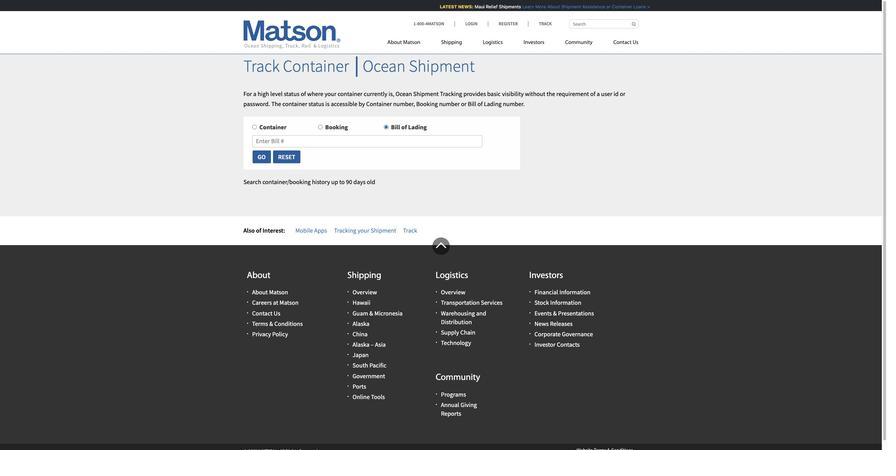 Task type: describe. For each thing, give the bounding box(es) containing it.
government link
[[353, 372, 385, 380]]

the
[[547, 90, 556, 98]]

japan
[[353, 351, 369, 359]]

alaska – asia link
[[353, 341, 386, 348]]

visibility
[[502, 90, 524, 98]]

technology
[[441, 339, 471, 347]]

blue matson logo with ocean, shipping, truck, rail and logistics written beneath it. image
[[244, 20, 341, 49]]

bill of lading
[[391, 123, 427, 131]]

about matson link for the shipping link
[[388, 36, 431, 51]]

financial information stock information events & presentations news releases corporate governance investor contacts
[[535, 288, 594, 348]]

track for track container │ocean shipment
[[244, 55, 280, 76]]

presentations
[[558, 309, 594, 317]]

ocean
[[396, 90, 412, 98]]

2 alaska from the top
[[353, 341, 370, 348]]

0 vertical spatial information
[[560, 288, 591, 296]]

is,
[[389, 90, 395, 98]]

technology link
[[441, 339, 471, 347]]

investors link
[[514, 36, 555, 51]]

learn
[[521, 4, 533, 9]]

0 vertical spatial track link
[[529, 21, 552, 27]]

0 horizontal spatial booking
[[325, 123, 348, 131]]

releases
[[550, 320, 573, 328]]

pacific
[[370, 361, 387, 369]]

matson for about matson
[[403, 40, 421, 45]]

corporate
[[535, 330, 561, 338]]

community inside footer
[[436, 373, 481, 383]]

number.
[[503, 100, 525, 108]]

news
[[535, 320, 549, 328]]

micronesia
[[375, 309, 403, 317]]

0 horizontal spatial lading
[[408, 123, 427, 131]]

container up where
[[283, 55, 349, 76]]

of left where
[[301, 90, 306, 98]]

container/booking
[[263, 178, 311, 186]]

about for about matson
[[388, 40, 402, 45]]

overview transportation services warehousing and distribution supply chain technology
[[441, 288, 503, 347]]

for
[[244, 90, 252, 98]]

investors inside top menu navigation
[[524, 40, 545, 45]]

is
[[326, 100, 330, 108]]

Enter Bill # text field
[[252, 135, 483, 147]]

1-
[[414, 21, 417, 27]]

container left loans
[[611, 4, 631, 9]]

news:
[[457, 4, 472, 9]]

shipping inside the shipping link
[[441, 40, 462, 45]]

0 horizontal spatial track link
[[403, 226, 417, 234]]

basic
[[488, 90, 501, 98]]

programs link
[[441, 390, 466, 398]]

track container │ocean shipment
[[244, 55, 475, 76]]

privacy policy link
[[252, 330, 288, 338]]

us inside about matson careers at matson contact us terms & conditions privacy policy
[[274, 309, 280, 317]]

about for about
[[247, 271, 271, 280]]

backtop image
[[433, 237, 450, 255]]

0 horizontal spatial status
[[284, 90, 300, 98]]

search
[[244, 178, 261, 186]]

Bill of Lading radio
[[384, 125, 389, 129]]

for a high level status of where your container currently is, ocean shipment tracking provides basic visibility without the requirement of a user id or password. the container status is accessible by container number, booking number or bill of lading number.
[[244, 90, 626, 108]]

government
[[353, 372, 385, 380]]

Search search field
[[569, 19, 639, 28]]

conditions
[[275, 320, 303, 328]]

to
[[340, 178, 345, 186]]

1 vertical spatial or
[[620, 90, 626, 98]]

1 vertical spatial information
[[551, 299, 582, 307]]

currently
[[364, 90, 388, 98]]

alaska link
[[353, 320, 370, 328]]

0 horizontal spatial bill
[[391, 123, 400, 131]]

distribution
[[441, 318, 472, 326]]

terms & conditions link
[[252, 320, 303, 328]]

register
[[499, 21, 518, 27]]

guam
[[353, 309, 368, 317]]

south
[[353, 361, 368, 369]]

mobile apps
[[296, 226, 327, 234]]

about matson careers at matson contact us terms & conditions privacy policy
[[252, 288, 303, 338]]

warehousing
[[441, 309, 475, 317]]

register link
[[488, 21, 529, 27]]

logistics link
[[473, 36, 514, 51]]

transportation services link
[[441, 299, 503, 307]]

where
[[307, 90, 324, 98]]

services
[[481, 299, 503, 307]]

financial information link
[[535, 288, 591, 296]]

of right also in the left bottom of the page
[[256, 226, 261, 234]]

of left user
[[591, 90, 596, 98]]

investors inside footer
[[530, 271, 563, 280]]

old
[[367, 178, 375, 186]]

logistics inside top menu navigation
[[483, 40, 503, 45]]

about matson link for careers at matson link
[[252, 288, 288, 296]]

contact inside about matson careers at matson contact us terms & conditions privacy policy
[[252, 309, 273, 317]]

overview for hawaii
[[353, 288, 377, 296]]

also of interest:
[[244, 226, 285, 234]]

about matson
[[388, 40, 421, 45]]

governance
[[562, 330, 593, 338]]

more
[[534, 4, 545, 9]]

transportation
[[441, 299, 480, 307]]

level
[[270, 90, 283, 98]]

supply chain link
[[441, 328, 476, 336]]

and
[[476, 309, 487, 317]]

1-800-4matson
[[414, 21, 445, 27]]

booking inside for a high level status of where your container currently is, ocean shipment tracking provides basic visibility without the requirement of a user id or password. the container status is accessible by container number, booking number or bill of lading number.
[[417, 100, 438, 108]]

maui
[[474, 4, 484, 9]]

password.
[[244, 100, 270, 108]]

container inside for a high level status of where your container currently is, ocean shipment tracking provides basic visibility without the requirement of a user id or password. the container status is accessible by container number, booking number or bill of lading number.
[[366, 100, 392, 108]]

login link
[[455, 21, 488, 27]]

–
[[371, 341, 374, 348]]

Container radio
[[252, 125, 257, 129]]

overview link for shipping
[[353, 288, 377, 296]]

│ocean
[[353, 55, 406, 76]]

search image
[[632, 22, 636, 26]]

2 vertical spatial matson
[[280, 299, 299, 307]]

giving
[[461, 401, 477, 409]]

0 vertical spatial or
[[605, 4, 610, 9]]

about for about matson careers at matson contact us terms & conditions privacy policy
[[252, 288, 268, 296]]



Task type: locate. For each thing, give the bounding box(es) containing it.
800-
[[417, 21, 426, 27]]

a right for
[[253, 90, 257, 98]]

Booking radio
[[318, 125, 323, 129]]

apps
[[314, 226, 327, 234]]

about
[[546, 4, 559, 9], [388, 40, 402, 45], [247, 271, 271, 280], [252, 288, 268, 296]]

overview link
[[353, 288, 377, 296], [441, 288, 466, 296]]

track link
[[529, 21, 552, 27], [403, 226, 417, 234]]

1 vertical spatial community
[[436, 373, 481, 383]]

status down where
[[309, 100, 324, 108]]

by
[[359, 100, 365, 108]]

alaska
[[353, 320, 370, 328], [353, 341, 370, 348]]

1 horizontal spatial bill
[[468, 100, 477, 108]]

us down search icon
[[633, 40, 639, 45]]

id
[[614, 90, 619, 98]]

0 vertical spatial community
[[566, 40, 593, 45]]

investors up financial on the right
[[530, 271, 563, 280]]

logistics up transportation
[[436, 271, 468, 280]]

lading
[[484, 100, 502, 108], [408, 123, 427, 131]]

1 horizontal spatial or
[[605, 4, 610, 9]]

hawaii link
[[353, 299, 371, 307]]

about matson link up careers at matson link
[[252, 288, 288, 296]]

us up the 'terms & conditions' link
[[274, 309, 280, 317]]

2 overview from the left
[[441, 288, 466, 296]]

user
[[601, 90, 613, 98]]

overview link for logistics
[[441, 288, 466, 296]]

bill down provides
[[468, 100, 477, 108]]

guam & micronesia link
[[353, 309, 403, 317]]

0 horizontal spatial track
[[244, 55, 280, 76]]

1 vertical spatial track
[[244, 55, 280, 76]]

online
[[353, 393, 370, 401]]

0 vertical spatial us
[[633, 40, 639, 45]]

1 vertical spatial lading
[[408, 123, 427, 131]]

tracking inside for a high level status of where your container currently is, ocean shipment tracking provides basic visibility without the requirement of a user id or password. the container status is accessible by container number, booking number or bill of lading number.
[[440, 90, 462, 98]]

shipping up hawaii
[[348, 271, 382, 280]]

ports
[[353, 382, 366, 390]]

matson up at
[[269, 288, 288, 296]]

1 vertical spatial alaska
[[353, 341, 370, 348]]

shipment inside for a high level status of where your container currently is, ocean shipment tracking provides basic visibility without the requirement of a user id or password. the container status is accessible by container number, booking number or bill of lading number.
[[413, 90, 439, 98]]

1 vertical spatial about matson link
[[252, 288, 288, 296]]

1 a from the left
[[253, 90, 257, 98]]

privacy
[[252, 330, 271, 338]]

container right "the"
[[283, 100, 307, 108]]

information up stock information link
[[560, 288, 591, 296]]

0 vertical spatial bill
[[468, 100, 477, 108]]

or right id
[[620, 90, 626, 98]]

policy
[[272, 330, 288, 338]]

the
[[272, 100, 281, 108]]

overview up hawaii
[[353, 288, 377, 296]]

online tools link
[[353, 393, 385, 401]]

0 horizontal spatial about matson link
[[252, 288, 288, 296]]

information up events & presentations link
[[551, 299, 582, 307]]

0 horizontal spatial us
[[274, 309, 280, 317]]

1 overview from the left
[[353, 288, 377, 296]]

careers at matson link
[[252, 299, 299, 307]]

None button
[[252, 150, 271, 164], [273, 150, 301, 164], [252, 150, 271, 164], [273, 150, 301, 164]]

of down provides
[[478, 100, 483, 108]]

2 horizontal spatial or
[[620, 90, 626, 98]]

0 horizontal spatial or
[[461, 100, 467, 108]]

bill right bill of lading option
[[391, 123, 400, 131]]

status right level
[[284, 90, 300, 98]]

matson right at
[[280, 299, 299, 307]]

1 horizontal spatial track
[[403, 226, 417, 234]]

hawaii
[[353, 299, 371, 307]]

0 horizontal spatial contact
[[252, 309, 273, 317]]

mobile
[[296, 226, 313, 234]]

tracking up number
[[440, 90, 462, 98]]

matson for about matson careers at matson contact us terms & conditions privacy policy
[[269, 288, 288, 296]]

footer
[[0, 237, 882, 450]]

0 horizontal spatial shipping
[[348, 271, 382, 280]]

shipments
[[498, 4, 520, 9]]

0 horizontal spatial logistics
[[436, 271, 468, 280]]

up
[[331, 178, 338, 186]]

0 vertical spatial matson
[[403, 40, 421, 45]]

container right container radio
[[260, 123, 287, 131]]

overview hawaii guam & micronesia alaska china alaska – asia japan south pacific government ports online tools
[[353, 288, 403, 401]]

1 horizontal spatial container
[[338, 90, 363, 98]]

1 horizontal spatial your
[[358, 226, 370, 234]]

overview inside 'overview transportation services warehousing and distribution supply chain technology'
[[441, 288, 466, 296]]

1 horizontal spatial us
[[633, 40, 639, 45]]

track for left track link
[[403, 226, 417, 234]]

asia
[[375, 341, 386, 348]]

about inside about matson careers at matson contact us terms & conditions privacy policy
[[252, 288, 268, 296]]

1 vertical spatial booking
[[325, 123, 348, 131]]

2 vertical spatial track
[[403, 226, 417, 234]]

stock information link
[[535, 299, 582, 307]]

shipping link
[[431, 36, 473, 51]]

0 vertical spatial container
[[338, 90, 363, 98]]

1 horizontal spatial community
[[566, 40, 593, 45]]

contact us link down search icon
[[603, 36, 639, 51]]

1 vertical spatial track link
[[403, 226, 417, 234]]

1 horizontal spatial logistics
[[483, 40, 503, 45]]

annual giving reports link
[[441, 401, 477, 418]]

& inside financial information stock information events & presentations news releases corporate governance investor contacts
[[553, 309, 557, 317]]

1 vertical spatial container
[[283, 100, 307, 108]]

overview link up transportation
[[441, 288, 466, 296]]

loans
[[633, 4, 645, 9]]

&
[[370, 309, 373, 317], [553, 309, 557, 317], [269, 320, 273, 328]]

0 horizontal spatial community
[[436, 373, 481, 383]]

booking left number
[[417, 100, 438, 108]]

days
[[354, 178, 366, 186]]

latest news: maui relief shipments learn more about shipment assistance or container loans >
[[439, 4, 649, 9]]

container
[[611, 4, 631, 9], [283, 55, 349, 76], [366, 100, 392, 108], [260, 123, 287, 131]]

container up accessible
[[338, 90, 363, 98]]

0 vertical spatial alaska
[[353, 320, 370, 328]]

1 vertical spatial status
[[309, 100, 324, 108]]

1 alaska from the top
[[353, 320, 370, 328]]

1 horizontal spatial status
[[309, 100, 324, 108]]

1 horizontal spatial about matson link
[[388, 36, 431, 51]]

history
[[312, 178, 330, 186]]

1 vertical spatial bill
[[391, 123, 400, 131]]

2 horizontal spatial track
[[539, 21, 552, 27]]

warehousing and distribution link
[[441, 309, 487, 326]]

number
[[439, 100, 460, 108]]

programs
[[441, 390, 466, 398]]

2 overview link from the left
[[441, 288, 466, 296]]

1 horizontal spatial contact
[[614, 40, 632, 45]]

community link
[[555, 36, 603, 51]]

tools
[[371, 393, 385, 401]]

90
[[346, 178, 352, 186]]

community
[[566, 40, 593, 45], [436, 373, 481, 383]]

number,
[[393, 100, 415, 108]]

0 vertical spatial contact
[[614, 40, 632, 45]]

contacts
[[557, 341, 580, 348]]

0 vertical spatial track
[[539, 21, 552, 27]]

chain
[[461, 328, 476, 336]]

community inside top menu navigation
[[566, 40, 593, 45]]

overview inside overview hawaii guam & micronesia alaska china alaska – asia japan south pacific government ports online tools
[[353, 288, 377, 296]]

us inside contact us link
[[633, 40, 639, 45]]

events
[[535, 309, 552, 317]]

investor
[[535, 341, 556, 348]]

relief
[[485, 4, 497, 9]]

interest:
[[263, 226, 285, 234]]

login
[[466, 21, 478, 27]]

0 vertical spatial booking
[[417, 100, 438, 108]]

without
[[525, 90, 546, 98]]

contact inside top menu navigation
[[614, 40, 632, 45]]

0 horizontal spatial a
[[253, 90, 257, 98]]

0 horizontal spatial tracking
[[334, 226, 357, 234]]

stock
[[535, 299, 549, 307]]

2 horizontal spatial &
[[553, 309, 557, 317]]

track
[[539, 21, 552, 27], [244, 55, 280, 76], [403, 226, 417, 234]]

community up programs link
[[436, 373, 481, 383]]

assistance
[[581, 4, 604, 9]]

0 horizontal spatial container
[[283, 100, 307, 108]]

1 vertical spatial contact
[[252, 309, 273, 317]]

bill inside for a high level status of where your container currently is, ocean shipment tracking provides basic visibility without the requirement of a user id or password. the container status is accessible by container number, booking number or bill of lading number.
[[468, 100, 477, 108]]

1 horizontal spatial track link
[[529, 21, 552, 27]]

& up news releases link
[[553, 309, 557, 317]]

lading inside for a high level status of where your container currently is, ocean shipment tracking provides basic visibility without the requirement of a user id or password. the container status is accessible by container number, booking number or bill of lading number.
[[484, 100, 502, 108]]

0 vertical spatial contact us link
[[603, 36, 639, 51]]

0 horizontal spatial &
[[269, 320, 273, 328]]

learn more about shipment assistance or container loans > link
[[521, 4, 649, 9]]

0 vertical spatial about matson link
[[388, 36, 431, 51]]

1 horizontal spatial &
[[370, 309, 373, 317]]

1 horizontal spatial shipping
[[441, 40, 462, 45]]

1 vertical spatial shipping
[[348, 271, 382, 280]]

1 horizontal spatial booking
[[417, 100, 438, 108]]

0 horizontal spatial contact us link
[[252, 309, 280, 317]]

terms
[[252, 320, 268, 328]]

your inside for a high level status of where your container currently is, ocean shipment tracking provides basic visibility without the requirement of a user id or password. the container status is accessible by container number, booking number or bill of lading number.
[[325, 90, 337, 98]]

contact down the careers
[[252, 309, 273, 317]]

2 vertical spatial or
[[461, 100, 467, 108]]

1 horizontal spatial lading
[[484, 100, 502, 108]]

overview
[[353, 288, 377, 296], [441, 288, 466, 296]]

shipping down 4matson
[[441, 40, 462, 45]]

news releases link
[[535, 320, 573, 328]]

1 vertical spatial us
[[274, 309, 280, 317]]

corporate governance link
[[535, 330, 593, 338]]

1 horizontal spatial a
[[597, 90, 600, 98]]

lading down number,
[[408, 123, 427, 131]]

tracking your shipment
[[334, 226, 396, 234]]

china link
[[353, 330, 368, 338]]

matson down the 1-
[[403, 40, 421, 45]]

matson
[[403, 40, 421, 45], [269, 288, 288, 296], [280, 299, 299, 307]]

shipping inside footer
[[348, 271, 382, 280]]

& inside overview hawaii guam & micronesia alaska china alaska – asia japan south pacific government ports online tools
[[370, 309, 373, 317]]

2 a from the left
[[597, 90, 600, 98]]

high
[[258, 90, 269, 98]]

1 vertical spatial tracking
[[334, 226, 357, 234]]

0 vertical spatial lading
[[484, 100, 502, 108]]

& inside about matson careers at matson contact us terms & conditions privacy policy
[[269, 320, 273, 328]]

4matson
[[426, 21, 445, 27]]

or right assistance
[[605, 4, 610, 9]]

0 horizontal spatial overview link
[[353, 288, 377, 296]]

0 vertical spatial status
[[284, 90, 300, 98]]

contact down search search box
[[614, 40, 632, 45]]

& up privacy policy 'link' at the bottom of the page
[[269, 320, 273, 328]]

about matson link inside footer
[[252, 288, 288, 296]]

alaska down the guam
[[353, 320, 370, 328]]

matson inside top menu navigation
[[403, 40, 421, 45]]

or right number
[[461, 100, 467, 108]]

1 horizontal spatial tracking
[[440, 90, 462, 98]]

overview link up hawaii
[[353, 288, 377, 296]]

japan link
[[353, 351, 369, 359]]

tracking right apps
[[334, 226, 357, 234]]

overview up transportation
[[441, 288, 466, 296]]

about inside top menu navigation
[[388, 40, 402, 45]]

container down currently
[[366, 100, 392, 108]]

alaska up japan
[[353, 341, 370, 348]]

about matson link
[[388, 36, 431, 51], [252, 288, 288, 296]]

booking right booking radio
[[325, 123, 348, 131]]

top menu navigation
[[388, 36, 639, 51]]

0 vertical spatial investors
[[524, 40, 545, 45]]

0 horizontal spatial your
[[325, 90, 337, 98]]

1 horizontal spatial overview
[[441, 288, 466, 296]]

track for top track link
[[539, 21, 552, 27]]

0 horizontal spatial overview
[[353, 288, 377, 296]]

contact us link down the careers
[[252, 309, 280, 317]]

1 vertical spatial contact us link
[[252, 309, 280, 317]]

logistics down the register link at the right of the page
[[483, 40, 503, 45]]

overview for transportation
[[441, 288, 466, 296]]

about matson link down the 1-
[[388, 36, 431, 51]]

1 horizontal spatial overview link
[[441, 288, 466, 296]]

information
[[560, 288, 591, 296], [551, 299, 582, 307]]

investors
[[524, 40, 545, 45], [530, 271, 563, 280]]

1 vertical spatial your
[[358, 226, 370, 234]]

0 vertical spatial shipping
[[441, 40, 462, 45]]

0 vertical spatial logistics
[[483, 40, 503, 45]]

1-800-4matson link
[[414, 21, 455, 27]]

0 vertical spatial tracking
[[440, 90, 462, 98]]

& right the guam
[[370, 309, 373, 317]]

1 vertical spatial investors
[[530, 271, 563, 280]]

community down search search box
[[566, 40, 593, 45]]

None search field
[[569, 19, 639, 28]]

programs annual giving reports
[[441, 390, 477, 418]]

of right bill of lading option
[[402, 123, 407, 131]]

0 vertical spatial your
[[325, 90, 337, 98]]

1 horizontal spatial contact us link
[[603, 36, 639, 51]]

events & presentations link
[[535, 309, 594, 317]]

investors down the register link at the right of the page
[[524, 40, 545, 45]]

1 overview link from the left
[[353, 288, 377, 296]]

south pacific link
[[353, 361, 387, 369]]

footer containing about
[[0, 237, 882, 450]]

lading down basic
[[484, 100, 502, 108]]

contact
[[614, 40, 632, 45], [252, 309, 273, 317]]

annual
[[441, 401, 460, 409]]

a left user
[[597, 90, 600, 98]]

>
[[646, 4, 649, 9]]

shipment
[[560, 4, 580, 9], [409, 55, 475, 76], [413, 90, 439, 98], [371, 226, 396, 234]]

1 vertical spatial logistics
[[436, 271, 468, 280]]

1 vertical spatial matson
[[269, 288, 288, 296]]



Task type: vqa. For each thing, say whether or not it's contained in the screenshot.
Contacts
yes



